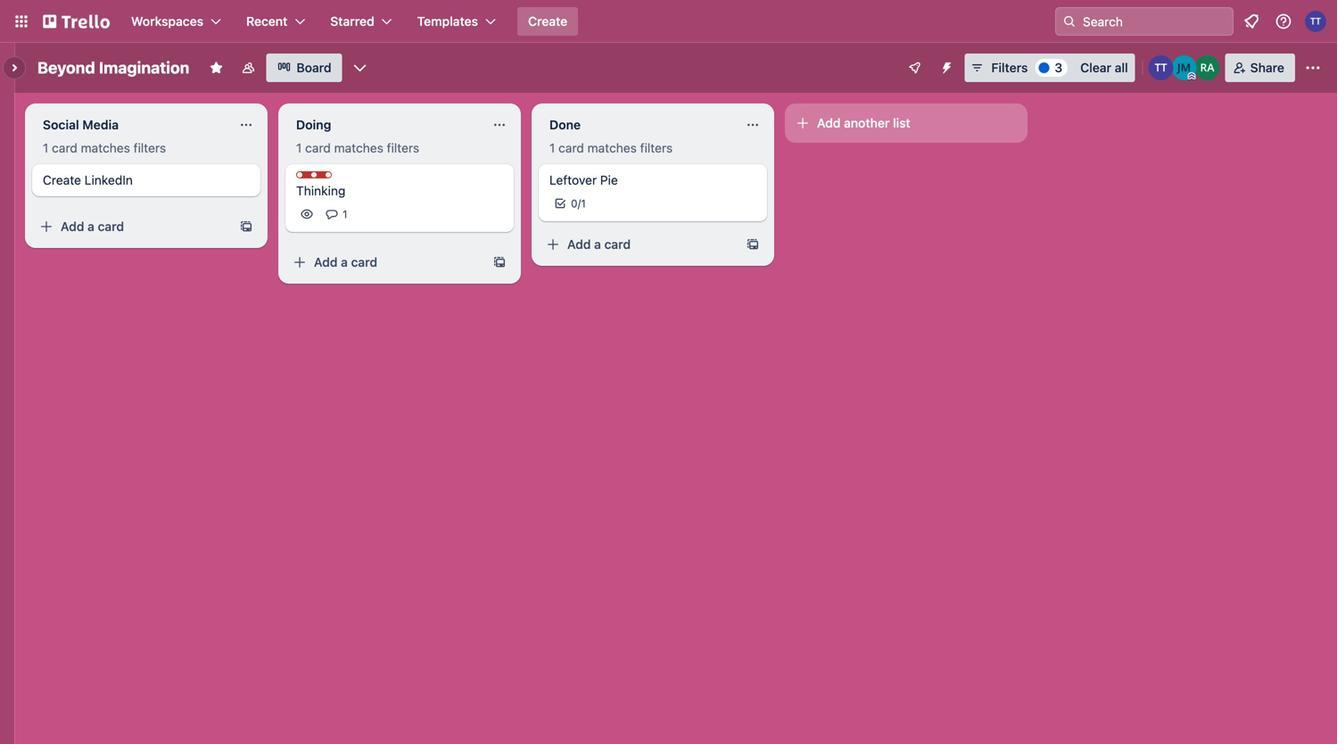 Task type: locate. For each thing, give the bounding box(es) containing it.
2 horizontal spatial matches
[[588, 141, 637, 155]]

1 down done
[[550, 141, 555, 155]]

1 card matches filters
[[43, 141, 166, 155], [296, 141, 420, 155], [550, 141, 673, 155]]

card down social
[[52, 141, 77, 155]]

2 matches from the left
[[334, 141, 384, 155]]

card
[[52, 141, 77, 155], [305, 141, 331, 155], [559, 141, 584, 155], [98, 219, 124, 234], [605, 237, 631, 252], [351, 255, 378, 270]]

matches for doing
[[334, 141, 384, 155]]

1 horizontal spatial create
[[528, 14, 568, 29]]

2 horizontal spatial add a card
[[568, 237, 631, 252]]

0 horizontal spatial filters
[[134, 141, 166, 155]]

0 horizontal spatial matches
[[81, 141, 130, 155]]

2 horizontal spatial add a card button
[[539, 230, 739, 259]]

2 horizontal spatial filters
[[640, 141, 673, 155]]

1 for doing
[[296, 141, 302, 155]]

doing
[[296, 117, 331, 132]]

starred
[[330, 14, 375, 29]]

filters down doing text box
[[387, 141, 420, 155]]

1 card matches filters down "media"
[[43, 141, 166, 155]]

add a card down the create linkedin in the left of the page
[[61, 219, 124, 234]]

1 filters from the left
[[134, 141, 166, 155]]

add down / in the left of the page
[[568, 237, 591, 252]]

add a card down / in the left of the page
[[568, 237, 631, 252]]

1
[[43, 141, 48, 155], [296, 141, 302, 155], [550, 141, 555, 155], [581, 197, 586, 210], [343, 208, 348, 220]]

card down pie
[[605, 237, 631, 252]]

add down the create linkedin in the left of the page
[[61, 219, 84, 234]]

filters down the done text box
[[640, 141, 673, 155]]

1 vertical spatial create from template… image
[[493, 255, 507, 270]]

0 vertical spatial add a card
[[61, 219, 124, 234]]

matches up pie
[[588, 141, 637, 155]]

1 horizontal spatial create from template… image
[[493, 255, 507, 270]]

2 1 card matches filters from the left
[[296, 141, 420, 155]]

list
[[893, 116, 911, 130]]

a down thinking
[[341, 255, 348, 270]]

a down pie
[[594, 237, 601, 252]]

1 card matches filters for doing
[[296, 141, 420, 155]]

card down thinking link
[[351, 255, 378, 270]]

a for doing
[[341, 255, 348, 270]]

add for social media
[[61, 219, 84, 234]]

1 horizontal spatial add a card
[[314, 255, 378, 270]]

0 horizontal spatial a
[[88, 219, 95, 234]]

matches down doing text box
[[334, 141, 384, 155]]

create
[[528, 14, 568, 29], [43, 173, 81, 187]]

0 horizontal spatial 1 card matches filters
[[43, 141, 166, 155]]

matches
[[81, 141, 130, 155], [334, 141, 384, 155], [588, 141, 637, 155]]

templates button
[[407, 7, 507, 36]]

pie
[[601, 173, 618, 187]]

add a card for done
[[568, 237, 631, 252]]

social media
[[43, 117, 119, 132]]

thinking
[[296, 183, 346, 198]]

1 horizontal spatial a
[[341, 255, 348, 270]]

media
[[82, 117, 119, 132]]

1 1 card matches filters from the left
[[43, 141, 166, 155]]

clear all button
[[1074, 54, 1136, 82]]

1 matches from the left
[[81, 141, 130, 155]]

1 horizontal spatial filters
[[387, 141, 420, 155]]

1 horizontal spatial 1 card matches filters
[[296, 141, 420, 155]]

0 horizontal spatial create from template… image
[[239, 220, 253, 234]]

2 filters from the left
[[387, 141, 420, 155]]

2 vertical spatial add a card
[[314, 255, 378, 270]]

/
[[578, 197, 581, 210]]

create linkedin link
[[43, 171, 250, 189]]

another
[[844, 116, 890, 130]]

0 vertical spatial create from template… image
[[239, 220, 253, 234]]

templates
[[417, 14, 478, 29]]

add a card
[[61, 219, 124, 234], [568, 237, 631, 252], [314, 255, 378, 270]]

card down doing
[[305, 141, 331, 155]]

social
[[43, 117, 79, 132]]

show menu image
[[1305, 59, 1323, 77]]

card down linkedin
[[98, 219, 124, 234]]

0 horizontal spatial add a card
[[61, 219, 124, 234]]

1 horizontal spatial add a card button
[[286, 248, 485, 277]]

0 horizontal spatial add a card button
[[32, 212, 232, 241]]

3 matches from the left
[[588, 141, 637, 155]]

1 for social media
[[43, 141, 48, 155]]

add a card button for done
[[539, 230, 739, 259]]

leftover pie link
[[550, 171, 757, 189]]

search image
[[1063, 14, 1077, 29]]

1 vertical spatial add a card
[[568, 237, 631, 252]]

1 card matches filters for done
[[550, 141, 673, 155]]

2 vertical spatial a
[[341, 255, 348, 270]]

add
[[817, 116, 841, 130], [61, 219, 84, 234], [568, 237, 591, 252], [314, 255, 338, 270]]

1 vertical spatial create
[[43, 173, 81, 187]]

a for done
[[594, 237, 601, 252]]

Search field
[[1077, 8, 1233, 35]]

add a card button
[[32, 212, 232, 241], [539, 230, 739, 259], [286, 248, 485, 277]]

workspaces button
[[120, 7, 232, 36]]

add a card button down 'create linkedin' link
[[32, 212, 232, 241]]

2 horizontal spatial 1 card matches filters
[[550, 141, 673, 155]]

filters
[[134, 141, 166, 155], [387, 141, 420, 155], [640, 141, 673, 155]]

recent button
[[236, 7, 316, 36]]

thoughts thinking
[[296, 172, 363, 198]]

0 notifications image
[[1241, 11, 1263, 32]]

0 vertical spatial create
[[528, 14, 568, 29]]

primary element
[[0, 0, 1338, 43]]

filters
[[992, 60, 1028, 75]]

thinking link
[[296, 182, 503, 200]]

add for doing
[[314, 255, 338, 270]]

1 down social
[[43, 141, 48, 155]]

create inside button
[[528, 14, 568, 29]]

terry turtle (terryturtle) image
[[1306, 11, 1327, 32]]

0 vertical spatial a
[[88, 219, 95, 234]]

add left the another
[[817, 116, 841, 130]]

filters down social media text box
[[134, 141, 166, 155]]

1 vertical spatial a
[[594, 237, 601, 252]]

add down thinking
[[314, 255, 338, 270]]

a down the create linkedin in the left of the page
[[88, 219, 95, 234]]

add a card button down thinking link
[[286, 248, 485, 277]]

0 horizontal spatial create
[[43, 173, 81, 187]]

3 filters from the left
[[640, 141, 673, 155]]

add a card button down the leftover pie link
[[539, 230, 739, 259]]

leftover pie
[[550, 173, 618, 187]]

board link
[[266, 54, 342, 82]]

1 horizontal spatial matches
[[334, 141, 384, 155]]

3 1 card matches filters from the left
[[550, 141, 673, 155]]

a
[[88, 219, 95, 234], [594, 237, 601, 252], [341, 255, 348, 270]]

filters for done
[[640, 141, 673, 155]]

add a card down thinking
[[314, 255, 378, 270]]

color: bold red, title: "thoughts" element
[[296, 171, 363, 185]]

matches for done
[[588, 141, 637, 155]]

create button
[[518, 7, 578, 36]]

add a card button for doing
[[286, 248, 485, 277]]

add for done
[[568, 237, 591, 252]]

2 horizontal spatial a
[[594, 237, 601, 252]]

1 card matches filters up pie
[[550, 141, 673, 155]]

1 card matches filters down doing text box
[[296, 141, 420, 155]]

open information menu image
[[1275, 12, 1293, 30]]

terry turtle (terryturtle) image
[[1149, 55, 1174, 80]]

linkedin
[[85, 173, 133, 187]]

create from template… image
[[239, 220, 253, 234], [493, 255, 507, 270]]

1 down doing
[[296, 141, 302, 155]]

matches down "media"
[[81, 141, 130, 155]]



Task type: describe. For each thing, give the bounding box(es) containing it.
clear
[[1081, 60, 1112, 75]]

all
[[1115, 60, 1129, 75]]

power ups image
[[908, 61, 922, 75]]

beyond
[[37, 58, 95, 77]]

add a card for social media
[[61, 219, 124, 234]]

done
[[550, 117, 581, 132]]

create for create linkedin
[[43, 173, 81, 187]]

add a card for doing
[[314, 255, 378, 270]]

Doing text field
[[286, 111, 482, 139]]

jeremy miller (jeremymiller198) image
[[1172, 55, 1197, 80]]

0 / 1
[[571, 197, 586, 210]]

card down done
[[559, 141, 584, 155]]

create linkedin
[[43, 173, 133, 187]]

starred button
[[320, 7, 403, 36]]

recent
[[246, 14, 288, 29]]

create from template… image for social media
[[239, 220, 253, 234]]

matches for social media
[[81, 141, 130, 155]]

1 right 0
[[581, 197, 586, 210]]

star or unstar board image
[[209, 61, 223, 75]]

workspaces
[[131, 14, 204, 29]]

create from template… image
[[746, 237, 760, 252]]

board
[[297, 60, 332, 75]]

0
[[571, 197, 578, 210]]

imagination
[[99, 58, 190, 77]]

beyond imagination
[[37, 58, 190, 77]]

workspace visible image
[[241, 61, 256, 75]]

add inside button
[[817, 116, 841, 130]]

automation image
[[933, 54, 958, 79]]

share button
[[1226, 54, 1296, 82]]

thoughts
[[314, 172, 363, 185]]

this member is an admin of this board. image
[[1188, 72, 1196, 80]]

add another list
[[817, 116, 911, 130]]

back to home image
[[43, 7, 110, 36]]

leftover
[[550, 173, 597, 187]]

1 down thoughts thinking
[[343, 208, 348, 220]]

share
[[1251, 60, 1285, 75]]

create for create
[[528, 14, 568, 29]]

3
[[1055, 60, 1063, 75]]

customize views image
[[351, 59, 369, 77]]

add another list button
[[785, 104, 1028, 143]]

1 for done
[[550, 141, 555, 155]]

create from template… image for doing
[[493, 255, 507, 270]]

1 card matches filters for social media
[[43, 141, 166, 155]]

clear all
[[1081, 60, 1129, 75]]

ruby anderson (rubyanderson7) image
[[1196, 55, 1221, 80]]

Social Media text field
[[32, 111, 228, 139]]

Board name text field
[[29, 54, 198, 82]]

filters for social media
[[134, 141, 166, 155]]

add a card button for social media
[[32, 212, 232, 241]]

filters for doing
[[387, 141, 420, 155]]

Done text field
[[539, 111, 735, 139]]

a for social media
[[88, 219, 95, 234]]



Task type: vqa. For each thing, say whether or not it's contained in the screenshot.
rightmost a
yes



